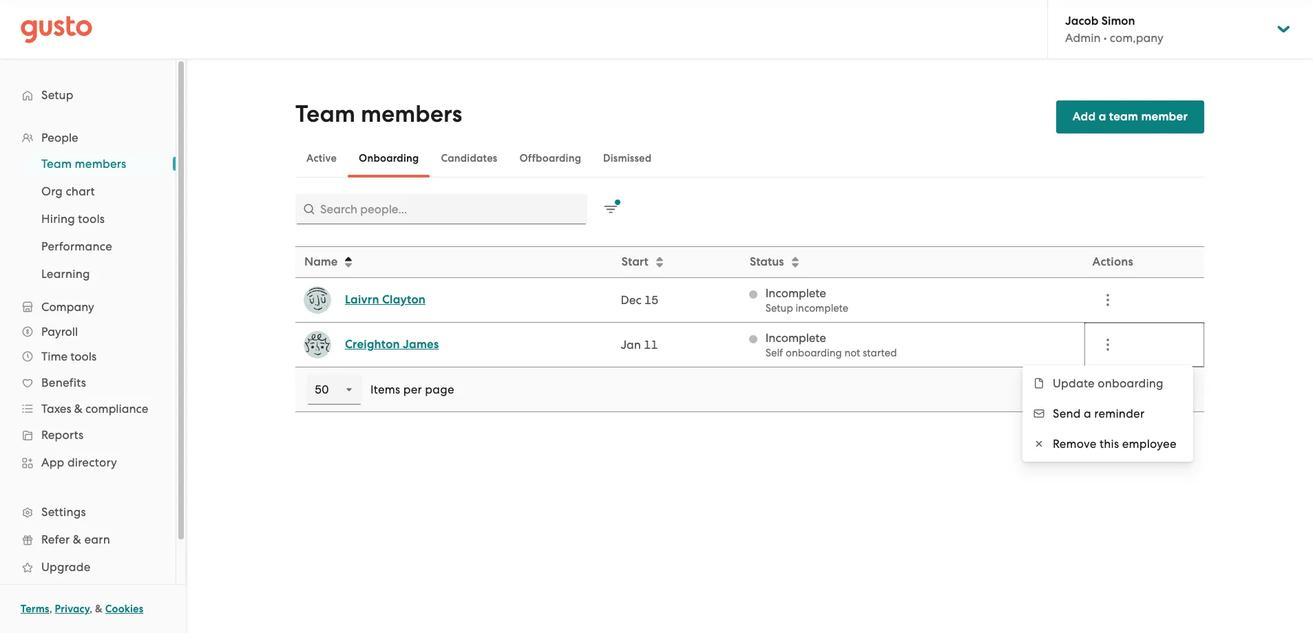 Task type: vqa. For each thing, say whether or not it's contained in the screenshot.
the rightmost plan
no



Task type: describe. For each thing, give the bounding box(es) containing it.
send a reminder button
[[1022, 399, 1193, 429]]

start button
[[613, 248, 740, 277]]

offboarding button
[[508, 142, 592, 175]]

incomplete setup incomplete
[[765, 286, 848, 315]]

onboarding
[[359, 152, 419, 165]]

app directory
[[41, 456, 117, 470]]

& for earn
[[73, 533, 81, 547]]

onboarding button
[[348, 142, 430, 175]]

company
[[41, 300, 94, 314]]

people button
[[14, 125, 162, 150]]

add
[[1073, 109, 1096, 124]]

list for page navigation element
[[1064, 375, 1193, 405]]

jacob simon admin • com,pany
[[1065, 14, 1163, 45]]

privacy link
[[55, 603, 90, 616]]

•
[[1104, 31, 1107, 45]]

setup inside incomplete setup incomplete
[[765, 302, 793, 315]]

people
[[41, 131, 78, 145]]

learning link
[[25, 262, 162, 286]]

active button
[[295, 142, 348, 175]]

dec
[[621, 293, 641, 307]]

learning
[[41, 267, 90, 281]]

new notifications image
[[604, 200, 620, 216]]

team members link
[[25, 151, 162, 176]]

dismissed button
[[592, 142, 663, 175]]

team inside list
[[41, 157, 72, 171]]

team members tab list
[[295, 139, 1204, 178]]

offboarding
[[519, 152, 581, 165]]

name button
[[296, 248, 612, 277]]

refer & earn
[[41, 533, 110, 547]]

11
[[644, 338, 658, 352]]

upgrade
[[41, 560, 91, 574]]

jacob
[[1065, 14, 1098, 28]]

15
[[644, 293, 659, 307]]

jan
[[621, 338, 641, 352]]

benefits link
[[14, 370, 162, 395]]

terms
[[21, 603, 49, 616]]

self
[[765, 347, 783, 359]]

incomplete for clayton
[[765, 286, 826, 300]]

creighton james
[[345, 337, 439, 352]]

settings
[[41, 505, 86, 519]]

a for send
[[1084, 407, 1091, 421]]

incomplete
[[796, 302, 848, 315]]

grid containing name
[[295, 246, 1204, 368]]

update onboarding link
[[1022, 368, 1193, 399]]

performance link
[[25, 234, 162, 259]]

laivrn clayton
[[345, 293, 426, 307]]

terms link
[[21, 603, 49, 616]]

reminder
[[1094, 407, 1145, 421]]

2 vertical spatial &
[[95, 603, 103, 616]]

taxes & compliance
[[41, 402, 148, 416]]

incomplete for james
[[765, 331, 826, 345]]

earn
[[84, 533, 110, 547]]

name
[[304, 255, 338, 269]]

not
[[844, 347, 860, 359]]

dismissed
[[603, 152, 652, 165]]

hiring tools link
[[25, 207, 162, 231]]

remove this employee
[[1053, 437, 1177, 451]]

add a team member button
[[1056, 101, 1204, 134]]

0 vertical spatial team
[[295, 100, 355, 128]]

taxes & compliance button
[[14, 397, 162, 421]]

directory
[[67, 456, 117, 470]]

page navigation element
[[295, 367, 1204, 412]]

benefits
[[41, 376, 86, 390]]

creighton james link
[[345, 337, 439, 353]]

add a team member
[[1073, 109, 1188, 124]]

time tools button
[[14, 344, 162, 369]]

home image
[[21, 15, 92, 43]]

start
[[621, 255, 648, 269]]

creighton
[[345, 337, 400, 352]]

app directory link
[[14, 450, 162, 475]]

actions
[[1092, 255, 1133, 269]]

hiring
[[41, 212, 75, 226]]

reports link
[[14, 423, 162, 448]]

cookies
[[105, 603, 143, 616]]

2 , from the left
[[90, 603, 93, 616]]



Task type: locate. For each thing, give the bounding box(es) containing it.
terms , privacy , & cookies
[[21, 603, 143, 616]]

incomplete inside incomplete setup incomplete
[[765, 286, 826, 300]]

1 horizontal spatial ,
[[90, 603, 93, 616]]

onboarding up the reminder
[[1098, 377, 1164, 390]]

team members up onboarding button
[[295, 100, 462, 128]]

team
[[1109, 109, 1138, 124]]

list containing team members
[[0, 150, 176, 288]]

onboarding inside incomplete self onboarding not started
[[786, 347, 842, 359]]

tools for hiring tools
[[78, 212, 105, 226]]

members up onboarding button
[[361, 100, 462, 128]]

0 horizontal spatial a
[[1084, 407, 1091, 421]]

send
[[1053, 407, 1081, 421]]

0 horizontal spatial team members
[[41, 157, 126, 171]]

compliance
[[85, 402, 148, 416]]

tools inside dropdown button
[[70, 350, 97, 364]]

setup inside the gusto navigation element
[[41, 88, 73, 102]]

refer
[[41, 533, 70, 547]]

setup link
[[14, 83, 162, 107]]

1 vertical spatial onboarding
[[1098, 377, 1164, 390]]

a for add
[[1099, 109, 1106, 124]]

time
[[41, 350, 68, 364]]

creighton james's avatar image
[[304, 331, 331, 359]]

remove this employee button
[[1022, 429, 1193, 459]]

incomplete self onboarding not started
[[765, 331, 897, 359]]

& left earn
[[73, 533, 81, 547]]

onboarding left not
[[786, 347, 842, 359]]

1 horizontal spatial a
[[1099, 109, 1106, 124]]

,
[[49, 603, 52, 616], [90, 603, 93, 616]]

company button
[[14, 295, 162, 319]]

1 horizontal spatial team
[[295, 100, 355, 128]]

chart
[[66, 185, 95, 198]]

setup left incomplete
[[765, 302, 793, 315]]

0 horizontal spatial onboarding
[[786, 347, 842, 359]]

& for compliance
[[74, 402, 83, 416]]

this
[[1100, 437, 1119, 451]]

Search people... field
[[295, 194, 587, 224]]

james
[[403, 337, 439, 352]]

, left privacy
[[49, 603, 52, 616]]

1 horizontal spatial members
[[361, 100, 462, 128]]

0 vertical spatial team members
[[295, 100, 462, 128]]

settings link
[[14, 500, 162, 525]]

clayton
[[382, 293, 426, 307]]

&
[[74, 402, 83, 416], [73, 533, 81, 547], [95, 603, 103, 616]]

laivrn
[[345, 293, 379, 307]]

a inside menu
[[1084, 407, 1091, 421]]

cookies button
[[105, 601, 143, 618]]

incomplete up incomplete
[[765, 286, 826, 300]]

a
[[1099, 109, 1106, 124], [1084, 407, 1091, 421]]

setup up people
[[41, 88, 73, 102]]

list
[[0, 125, 176, 609], [0, 150, 176, 288], [1064, 375, 1193, 405]]

list inside page navigation element
[[1064, 375, 1193, 405]]

team
[[295, 100, 355, 128], [41, 157, 72, 171]]

tools up the performance link
[[78, 212, 105, 226]]

0 horizontal spatial members
[[75, 157, 126, 171]]

time tools
[[41, 350, 97, 364]]

status
[[750, 255, 784, 269]]

1 vertical spatial team
[[41, 157, 72, 171]]

performance
[[41, 240, 112, 253]]

0 vertical spatial incomplete
[[765, 286, 826, 300]]

remove
[[1053, 437, 1097, 451]]

list for the gusto navigation element
[[0, 125, 176, 609]]

1 , from the left
[[49, 603, 52, 616]]

1 horizontal spatial setup
[[765, 302, 793, 315]]

items per page
[[370, 383, 454, 397]]

incomplete
[[765, 286, 826, 300], [765, 331, 826, 345]]

onboarding inside more actions menu menu
[[1098, 377, 1164, 390]]

1 vertical spatial setup
[[765, 302, 793, 315]]

tools
[[78, 212, 105, 226], [70, 350, 97, 364]]

0 horizontal spatial ,
[[49, 603, 52, 616]]

tools for time tools
[[70, 350, 97, 364]]

& left cookies
[[95, 603, 103, 616]]

incomplete inside incomplete self onboarding not started
[[765, 331, 826, 345]]

started
[[863, 347, 897, 359]]

page
[[425, 383, 454, 397]]

0 horizontal spatial team
[[41, 157, 72, 171]]

0 vertical spatial members
[[361, 100, 462, 128]]

& right taxes
[[74, 402, 83, 416]]

send a reminder
[[1053, 407, 1145, 421]]

laivrn clayton link
[[345, 292, 426, 308]]

privacy
[[55, 603, 90, 616]]

1 vertical spatial &
[[73, 533, 81, 547]]

per
[[403, 383, 422, 397]]

org chart
[[41, 185, 95, 198]]

laivrn clayton's avatar image
[[304, 286, 331, 314]]

1 horizontal spatial onboarding
[[1098, 377, 1164, 390]]

com,pany
[[1110, 31, 1163, 45]]

org chart link
[[25, 179, 162, 204]]

0 horizontal spatial setup
[[41, 88, 73, 102]]

active
[[306, 152, 337, 165]]

1 incomplete from the top
[[765, 286, 826, 300]]

1 horizontal spatial team members
[[295, 100, 462, 128]]

member
[[1141, 109, 1188, 124]]

1 vertical spatial incomplete
[[765, 331, 826, 345]]

a right the 'add'
[[1099, 109, 1106, 124]]

hiring tools
[[41, 212, 105, 226]]

1 vertical spatial tools
[[70, 350, 97, 364]]

list containing people
[[0, 125, 176, 609]]

a right send
[[1084, 407, 1091, 421]]

simon
[[1101, 14, 1135, 28]]

update
[[1053, 377, 1095, 390]]

payroll
[[41, 325, 78, 339]]

& inside dropdown button
[[74, 402, 83, 416]]

org
[[41, 185, 63, 198]]

setup
[[41, 88, 73, 102], [765, 302, 793, 315]]

members
[[361, 100, 462, 128], [75, 157, 126, 171]]

members inside "team members" link
[[75, 157, 126, 171]]

dec 15
[[621, 293, 659, 307]]

items
[[370, 383, 400, 397]]

candidates button
[[430, 142, 508, 175]]

1 vertical spatial team members
[[41, 157, 126, 171]]

more actions menu menu
[[1022, 366, 1193, 462]]

team members down people dropdown button
[[41, 157, 126, 171]]

candidates
[[441, 152, 497, 165]]

payroll button
[[14, 319, 162, 344]]

gusto navigation element
[[0, 59, 176, 631]]

team down people
[[41, 157, 72, 171]]

0 vertical spatial tools
[[78, 212, 105, 226]]

grid
[[295, 246, 1204, 368]]

app
[[41, 456, 64, 470]]

1 vertical spatial a
[[1084, 407, 1091, 421]]

employee
[[1122, 437, 1177, 451]]

upgrade link
[[14, 555, 162, 580]]

admin
[[1065, 31, 1101, 45]]

refer & earn link
[[14, 527, 162, 552]]

0 vertical spatial &
[[74, 402, 83, 416]]

2 incomplete from the top
[[765, 331, 826, 345]]

team up active
[[295, 100, 355, 128]]

reports
[[41, 428, 84, 442]]

update onboarding
[[1053, 377, 1164, 390]]

1 vertical spatial members
[[75, 157, 126, 171]]

members up "org chart" link
[[75, 157, 126, 171]]

status button
[[741, 248, 1083, 277]]

team members inside the gusto navigation element
[[41, 157, 126, 171]]

incomplete up self
[[765, 331, 826, 345]]

0 vertical spatial onboarding
[[786, 347, 842, 359]]

, left cookies
[[90, 603, 93, 616]]

tools down payroll dropdown button
[[70, 350, 97, 364]]

0 vertical spatial setup
[[41, 88, 73, 102]]

0 vertical spatial a
[[1099, 109, 1106, 124]]



